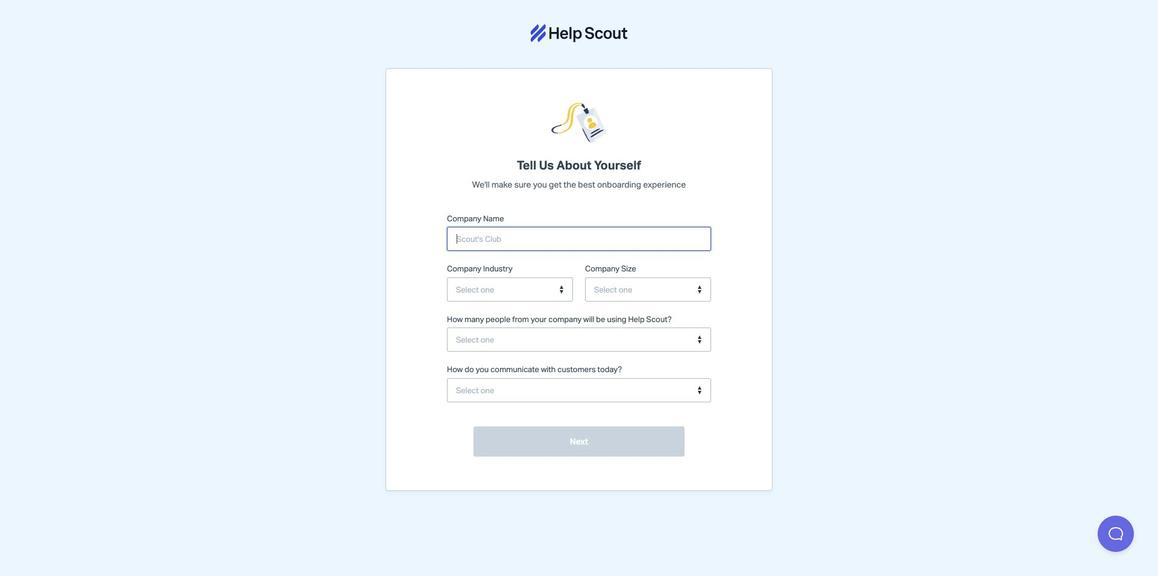 Task type: locate. For each thing, give the bounding box(es) containing it.
segmentation questions form element
[[447, 213, 711, 457]]

Scout's Club text field
[[457, 228, 702, 250]]



